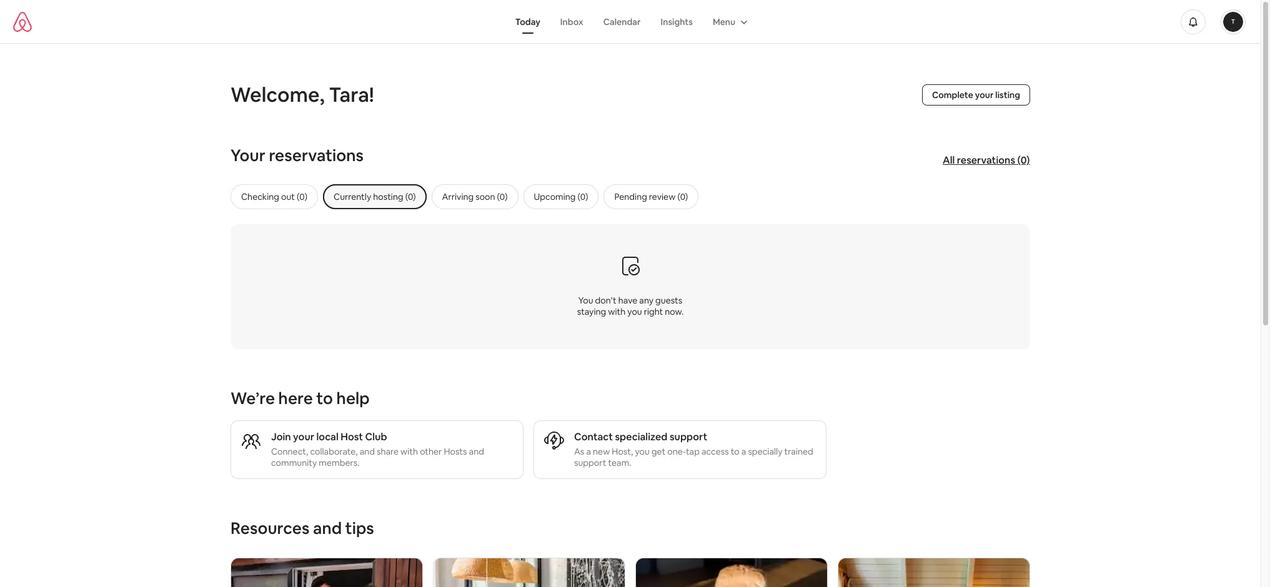 Task type: vqa. For each thing, say whether or not it's contained in the screenshot.
Calendar
yes



Task type: describe. For each thing, give the bounding box(es) containing it.
don't
[[596, 295, 617, 306]]

checking out (0)
[[241, 191, 308, 203]]

to inside contact specialized support as a new host, you get one-tap access to a specially trained support team.
[[731, 446, 740, 458]]

host
[[341, 431, 363, 444]]

you for support
[[635, 446, 650, 458]]

contact specialized support as a new host, you get one-tap access to a specially trained support team.
[[575, 431, 814, 469]]

listing
[[996, 89, 1021, 101]]

all reservations (0)
[[944, 153, 1031, 167]]

have
[[619, 295, 638, 306]]

checking
[[241, 191, 279, 203]]

tara!
[[329, 82, 374, 108]]

upcoming
[[534, 191, 576, 203]]

arriving soon (0)
[[442, 191, 508, 203]]

out (0)
[[281, 191, 308, 203]]

you don't have any guests staying with you right now.
[[578, 295, 684, 317]]

complete your listing
[[933, 89, 1021, 101]]

(0) inside "link"
[[1018, 153, 1031, 167]]

today
[[516, 16, 541, 27]]

one-
[[668, 446, 686, 458]]

join
[[271, 431, 291, 444]]

trained
[[785, 446, 814, 458]]

staying
[[578, 306, 607, 317]]

resources and tips
[[231, 518, 374, 540]]

calendar
[[604, 16, 641, 27]]

0 horizontal spatial and
[[313, 518, 342, 540]]

(0) inside reservation filters group
[[578, 191, 589, 203]]

your for local
[[293, 431, 314, 444]]

new
[[593, 446, 610, 458]]

menu
[[713, 16, 736, 27]]

all reservations (0) link
[[937, 148, 1037, 173]]

get
[[652, 446, 666, 458]]

help
[[337, 388, 370, 409]]

as
[[575, 446, 585, 458]]

2 horizontal spatial and
[[469, 446, 484, 458]]

right now.
[[644, 306, 684, 317]]

connect,
[[271, 446, 308, 458]]

support
[[670, 431, 708, 444]]

calendar link
[[594, 10, 651, 33]]

tips
[[345, 518, 374, 540]]

any
[[640, 295, 654, 306]]

currently
[[334, 191, 372, 203]]

complete your listing link
[[923, 84, 1031, 106]]

community members.
[[271, 458, 360, 469]]

host,
[[612, 446, 634, 458]]

your reservations
[[231, 145, 364, 166]]

share
[[377, 446, 399, 458]]

here
[[279, 388, 313, 409]]

insights link
[[651, 10, 703, 33]]

your for listing
[[976, 89, 994, 101]]

collaborate,
[[310, 446, 358, 458]]

guests
[[656, 295, 683, 306]]

we're
[[231, 388, 275, 409]]

0 horizontal spatial to
[[317, 388, 333, 409]]



Task type: locate. For each thing, give the bounding box(es) containing it.
reservations inside the all reservations (0) "link"
[[958, 153, 1016, 167]]

currently hosting (0)
[[334, 191, 416, 203]]

you inside contact specialized support as a new host, you get one-tap access to a specially trained support team.
[[635, 446, 650, 458]]

1 horizontal spatial to
[[731, 446, 740, 458]]

insights
[[661, 16, 693, 27]]

your
[[976, 89, 994, 101], [293, 431, 314, 444]]

thumbnail card image
[[231, 559, 423, 588], [231, 559, 423, 588], [434, 559, 625, 588], [434, 559, 625, 588], [636, 559, 828, 588], [636, 559, 828, 588], [839, 559, 1030, 588], [839, 559, 1030, 588]]

you left right now.
[[628, 306, 643, 317]]

to
[[317, 388, 333, 409], [731, 446, 740, 458]]

hosts
[[444, 446, 467, 458]]

tap
[[686, 446, 700, 458]]

1 a from the left
[[587, 446, 591, 458]]

0 vertical spatial with
[[608, 306, 626, 317]]

all
[[944, 153, 956, 167]]

you
[[579, 295, 594, 306]]

1 vertical spatial with
[[401, 446, 418, 458]]

and down club on the left bottom of page
[[360, 446, 375, 458]]

reservations
[[269, 145, 364, 166], [958, 153, 1016, 167]]

inbox link
[[551, 10, 594, 33]]

you inside you don't have any guests staying with you right now.
[[628, 306, 643, 317]]

your
[[231, 145, 266, 166]]

1 horizontal spatial your
[[976, 89, 994, 101]]

arriving
[[442, 191, 474, 203]]

1 horizontal spatial a
[[742, 446, 747, 458]]

contact
[[575, 431, 613, 444]]

with
[[608, 306, 626, 317], [401, 446, 418, 458]]

pending review (0)
[[615, 191, 689, 203]]

reservation filters group
[[231, 184, 1056, 209]]

other
[[420, 446, 442, 458]]

2 a from the left
[[742, 446, 747, 458]]

with right the staying
[[608, 306, 626, 317]]

(0)
[[1018, 153, 1031, 167], [578, 191, 589, 203]]

with inside join your local host club connect, collaborate, and share with other hosts and community members.
[[401, 446, 418, 458]]

reservations up out (0)
[[269, 145, 364, 166]]

soon (0)
[[476, 191, 508, 203]]

local
[[317, 431, 339, 444]]

0 vertical spatial your
[[976, 89, 994, 101]]

welcome, tara!
[[231, 82, 374, 108]]

a
[[587, 446, 591, 458], [742, 446, 747, 458]]

your up connect,
[[293, 431, 314, 444]]

resources
[[231, 518, 310, 540]]

1 horizontal spatial and
[[360, 446, 375, 458]]

inbox
[[561, 16, 584, 27]]

reservations for your
[[269, 145, 364, 166]]

1 vertical spatial to
[[731, 446, 740, 458]]

we're here to help
[[231, 388, 370, 409]]

club
[[365, 431, 387, 444]]

access
[[702, 446, 729, 458]]

you for have
[[628, 306, 643, 317]]

0 vertical spatial (0)
[[1018, 153, 1031, 167]]

1 vertical spatial (0)
[[578, 191, 589, 203]]

review (0)
[[649, 191, 689, 203]]

with right share
[[401, 446, 418, 458]]

complete
[[933, 89, 974, 101]]

join your local host club connect, collaborate, and share with other hosts and community members.
[[271, 431, 484, 469]]

welcome,
[[231, 82, 325, 108]]

support team.
[[575, 458, 632, 469]]

upcoming (0)
[[534, 191, 589, 203]]

and left tips
[[313, 518, 342, 540]]

menu button
[[703, 10, 756, 33]]

to left help at the left bottom of the page
[[317, 388, 333, 409]]

and
[[360, 446, 375, 458], [469, 446, 484, 458], [313, 518, 342, 540]]

pending
[[615, 191, 648, 203]]

hosting (0)
[[373, 191, 416, 203]]

reservations right all
[[958, 153, 1016, 167]]

0 horizontal spatial reservations
[[269, 145, 364, 166]]

you down "specialized"
[[635, 446, 650, 458]]

1 horizontal spatial reservations
[[958, 153, 1016, 167]]

today link
[[506, 10, 551, 33]]

0 vertical spatial you
[[628, 306, 643, 317]]

your inside join your local host club connect, collaborate, and share with other hosts and community members.
[[293, 431, 314, 444]]

to right access
[[731, 446, 740, 458]]

your left 'listing'
[[976, 89, 994, 101]]

a right as
[[587, 446, 591, 458]]

1 vertical spatial your
[[293, 431, 314, 444]]

0 horizontal spatial (0)
[[578, 191, 589, 203]]

main navigation menu image
[[1224, 12, 1244, 32]]

0 vertical spatial to
[[317, 388, 333, 409]]

0 horizontal spatial a
[[587, 446, 591, 458]]

1 horizontal spatial (0)
[[1018, 153, 1031, 167]]

0 horizontal spatial with
[[401, 446, 418, 458]]

0 horizontal spatial your
[[293, 431, 314, 444]]

specialized
[[615, 431, 668, 444]]

with inside you don't have any guests staying with you right now.
[[608, 306, 626, 317]]

reservations for all
[[958, 153, 1016, 167]]

1 vertical spatial you
[[635, 446, 650, 458]]

a left specially
[[742, 446, 747, 458]]

and right hosts
[[469, 446, 484, 458]]

you
[[628, 306, 643, 317], [635, 446, 650, 458]]

specially
[[749, 446, 783, 458]]

1 horizontal spatial with
[[608, 306, 626, 317]]



